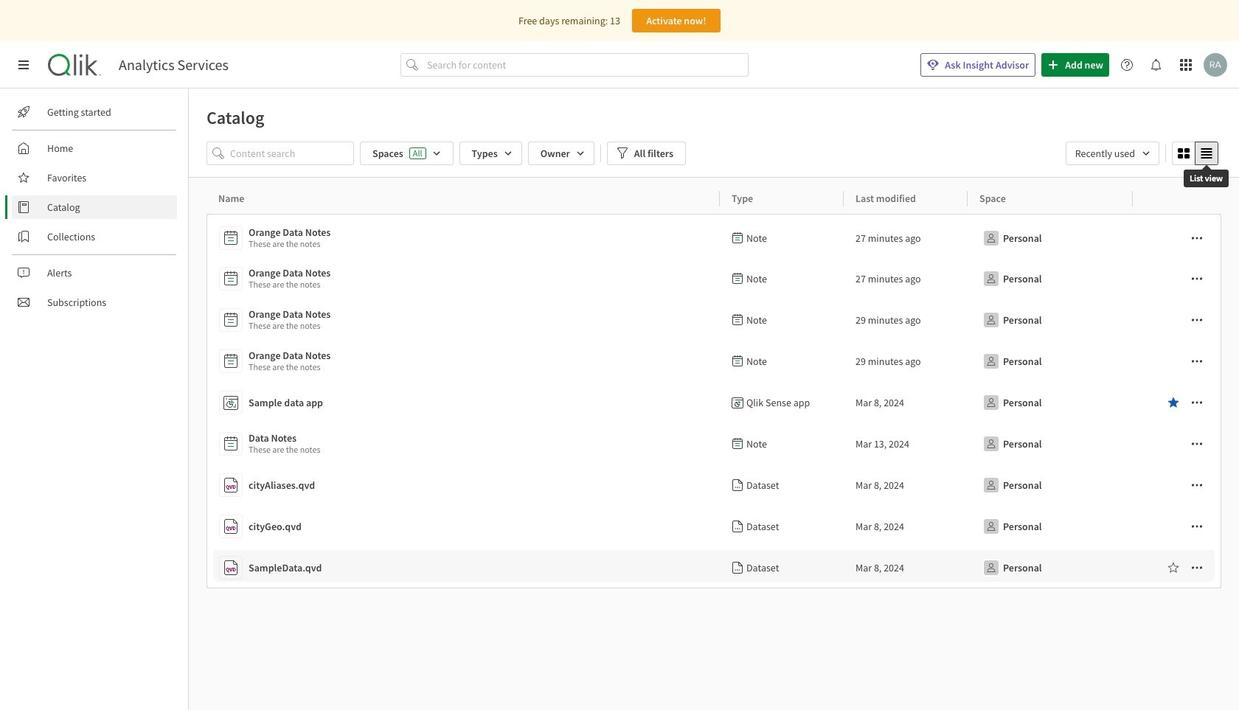 Task type: describe. For each thing, give the bounding box(es) containing it.
none field inside filters region
[[1065, 142, 1159, 165]]

filters region
[[189, 139, 1239, 177]]

ruby anderson image
[[1204, 53, 1227, 77]]

tile view image
[[1178, 148, 1190, 159]]

2 more actions image from the top
[[1191, 273, 1203, 285]]

2 more actions image from the top
[[1191, 355, 1203, 367]]

close sidebar menu image
[[18, 59, 30, 71]]

3 more actions image from the top
[[1191, 479, 1203, 491]]

3 more actions image from the top
[[1191, 397, 1203, 409]]

switch view group
[[1172, 142, 1218, 165]]

5 more actions image from the top
[[1191, 521, 1203, 532]]



Task type: locate. For each thing, give the bounding box(es) containing it.
analytics services element
[[119, 56, 229, 74]]

tooltip
[[1184, 159, 1229, 198]]

None field
[[1065, 142, 1159, 165]]

4 more actions image from the top
[[1191, 438, 1203, 450]]

Content search text field
[[230, 142, 354, 165]]

4 more actions image from the top
[[1191, 562, 1203, 574]]

more actions image
[[1191, 314, 1203, 326], [1191, 355, 1203, 367], [1191, 479, 1203, 491], [1191, 562, 1203, 574]]

1 more actions image from the top
[[1191, 314, 1203, 326]]

more actions image
[[1191, 232, 1203, 244], [1191, 273, 1203, 285], [1191, 397, 1203, 409], [1191, 438, 1203, 450], [1191, 521, 1203, 532]]

add to favorites image
[[1167, 562, 1179, 574]]

Search for content text field
[[424, 53, 749, 77]]

1 more actions image from the top
[[1191, 232, 1203, 244]]

cell
[[720, 214, 844, 258], [844, 214, 968, 258], [968, 214, 1133, 258], [1133, 214, 1222, 258], [720, 258, 844, 299], [844, 258, 968, 299], [968, 258, 1133, 299], [1133, 258, 1222, 299], [720, 299, 844, 341], [844, 299, 968, 341], [968, 299, 1133, 341], [1133, 299, 1222, 341], [720, 341, 844, 382], [844, 341, 968, 382], [968, 341, 1133, 382], [1133, 341, 1222, 382], [720, 382, 844, 423], [844, 382, 968, 423], [968, 382, 1133, 423], [1133, 382, 1222, 423], [720, 423, 844, 465], [844, 423, 968, 465], [968, 423, 1133, 465], [1133, 423, 1222, 465], [720, 465, 844, 506], [844, 465, 968, 506], [968, 465, 1133, 506], [1133, 465, 1222, 506], [720, 506, 844, 547], [844, 506, 968, 547], [968, 506, 1133, 547], [1133, 506, 1222, 547], [720, 547, 844, 589], [844, 547, 968, 589], [968, 547, 1133, 589], [1133, 547, 1222, 589]]

navigation pane element
[[0, 94, 188, 320]]

remove from favorites image
[[1167, 397, 1179, 409]]



Task type: vqa. For each thing, say whether or not it's contained in the screenshot.
Filters region
yes



